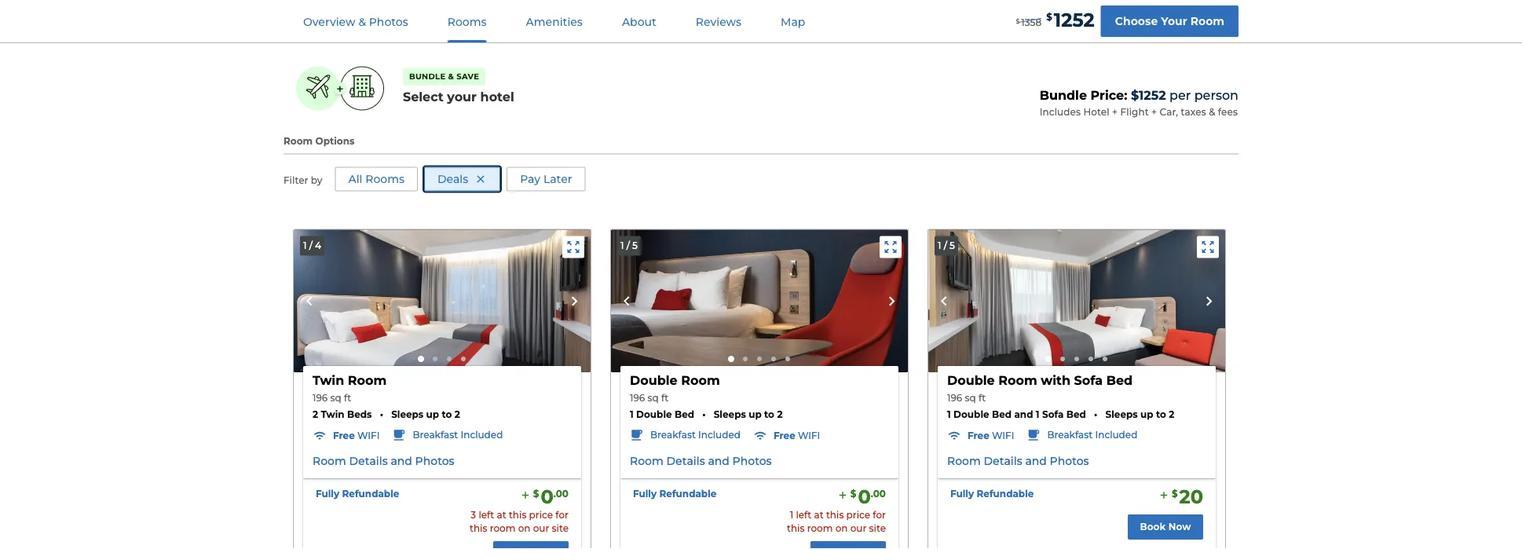 Task type: describe. For each thing, give the bounding box(es) containing it.
for for double room
[[873, 509, 886, 521]]

your
[[1161, 15, 1188, 28]]

go to image #5 image for double room
[[786, 357, 790, 361]]

and inside the double room with sofa bed 196 sq ft 1 double bed and 1 sofa bed   •   sleeps up to 2
[[1015, 409, 1034, 420]]

tab list containing overview & photos
[[284, 0, 825, 42]]

rooms inside 'button'
[[366, 173, 405, 186]]

choose
[[1115, 15, 1158, 28]]

options
[[315, 135, 355, 146]]

hotel
[[480, 89, 514, 104]]

5 for double room with sofa bed
[[950, 240, 955, 251]]

book now button
[[1128, 515, 1204, 540]]

at for twin room
[[497, 509, 507, 521]]

0 vertical spatial twin
[[313, 372, 344, 388]]

room inside the double room 196 sq ft 1 double bed   •   sleeps up to 2
[[681, 372, 720, 388]]

hotel
[[1084, 106, 1110, 118]]

room inside twin room 196 sq ft 2 twin beds   •   sleeps up to 2
[[348, 372, 387, 388]]

1 vertical spatial twin
[[321, 409, 345, 420]]

ft inside the double room with sofa bed 196 sq ft 1 double bed and 1 sofa bed   •   sleeps up to 2
[[979, 392, 986, 403]]

overview & photos button
[[284, 1, 427, 42]]

to inside the double room with sofa bed 196 sq ft 1 double bed and 1 sofa bed   •   sleeps up to 2
[[1157, 409, 1167, 420]]

20
[[1180, 485, 1204, 508]]

site for twin room
[[552, 522, 569, 534]]

go to image #4 image for twin room
[[461, 357, 466, 361]]

go to image #4 image for double room with sofa bed
[[1089, 357, 1094, 361]]

reviews
[[696, 15, 742, 28]]

room for twin room
[[490, 522, 516, 534]]

breakfast included for double room with sofa bed
[[1048, 429, 1138, 440]]

includes
[[1040, 106, 1081, 118]]

to for double room
[[765, 409, 775, 420]]

included for twin room
[[461, 429, 503, 440]]

0 vertical spatial sofa
[[1075, 372, 1103, 388]]

2 included from the left
[[699, 429, 741, 440]]

room details and photos button for double room
[[630, 453, 772, 469]]

later
[[544, 173, 572, 186]]

book
[[1141, 521, 1166, 533]]

map
[[781, 15, 806, 28]]

filter
[[284, 174, 308, 186]]

0 for twin room
[[541, 485, 554, 508]]

free wifi for double
[[968, 430, 1015, 441]]

bundle price: $1252 per person includes hotel + flight + car, taxes & fees
[[1040, 87, 1239, 118]]

1 / 5 for double room with sofa bed
[[938, 240, 955, 251]]

image #1 image for double room with sofa bed
[[929, 230, 1226, 372]]

fully refundable button for double room with sofa bed
[[951, 487, 1034, 500]]

overview & photos
[[303, 15, 408, 28]]

fully refundable for double room with sofa bed
[[951, 488, 1034, 499]]

3
[[471, 509, 476, 521]]

photos for double room with sofa bed
[[1050, 454, 1089, 467]]

person
[[1195, 87, 1239, 102]]

rooms inside "button"
[[448, 15, 487, 28]]

amenities inside button
[[996, 3, 1053, 16]]

show all amenities button
[[945, 1, 1053, 18]]

and for twin room
[[391, 454, 412, 467]]

& inside bundle price: $1252 per person includes hotel + flight + car, taxes & fees
[[1209, 106, 1216, 118]]

filter by
[[284, 174, 322, 186]]

pay later button
[[507, 167, 586, 191]]

map button
[[762, 1, 825, 42]]

/ for twin room
[[309, 240, 313, 251]]

4
[[315, 240, 321, 251]]

3 left at this price for this room on our site
[[470, 509, 569, 534]]

1 vertical spatial bed
[[992, 409, 1012, 420]]

left for double room
[[796, 509, 812, 521]]

room details and photos for double room
[[630, 454, 772, 467]]

all rooms button
[[335, 167, 418, 191]]

/ for double room
[[627, 240, 630, 251]]

room inside the double room with sofa bed 196 sq ft 1 double bed and 1 sofa bed   •   sleeps up to 2
[[999, 372, 1038, 388]]

$1252
[[1131, 87, 1166, 102]]

amenities inside button
[[526, 15, 583, 28]]

pay later
[[520, 173, 572, 186]]

2 inside the double room with sofa bed 196 sq ft 1 double bed and 1 sofa bed   •   sleeps up to 2
[[1169, 409, 1175, 420]]

196 for double
[[630, 392, 645, 403]]

choose your room
[[1115, 15, 1225, 28]]

0 horizontal spatial +
[[337, 81, 344, 96]]

breakfast for twin room
[[413, 429, 458, 440]]

up for twin room
[[426, 409, 439, 420]]

room details and photos for double room with sofa bed
[[948, 454, 1089, 467]]

/ for double room with sofa bed
[[944, 240, 947, 251]]

1 vertical spatial sofa
[[1043, 409, 1064, 420]]

car,
[[1160, 106, 1179, 118]]

photos for double room
[[733, 454, 772, 467]]

all rooms
[[348, 173, 405, 186]]

bundle for price:
[[1040, 87, 1087, 102]]

go to image #2 image for twin room
[[433, 357, 438, 361]]

amenities button
[[507, 1, 602, 42]]

room options
[[284, 135, 355, 146]]

bundle & save select your hotel
[[403, 72, 514, 104]]

ft for twin
[[344, 392, 351, 403]]

show all amenities
[[945, 3, 1053, 16]]

twin room 196 sq ft 2 twin beds   •   sleeps up to 2
[[313, 372, 460, 420]]

up for double room
[[749, 409, 762, 420]]

fully refundable button for twin room
[[316, 487, 399, 500]]

fees
[[1219, 106, 1238, 118]]

pay
[[520, 173, 541, 186]]

price for double room
[[847, 509, 871, 521]]

refundable for twin room
[[342, 488, 399, 499]]

ft for double
[[661, 392, 669, 403]]

$ up 1 left at this price for this room on our site
[[851, 488, 857, 499]]

save
[[457, 72, 479, 81]]

rooms button
[[429, 1, 506, 42]]

$ left 1358
[[1016, 17, 1020, 25]]

go to image #1 image for double room
[[728, 356, 735, 362]]

site for double room
[[869, 522, 886, 534]]

on for twin room
[[518, 522, 531, 534]]

photos inside button
[[369, 15, 408, 28]]

$ inside $ 20
[[1172, 488, 1178, 499]]

our for double room
[[851, 522, 867, 534]]

go to image #1 image for double room with sofa bed
[[1046, 356, 1052, 362]]

left for twin room
[[479, 509, 494, 521]]

2 2 from the left
[[455, 409, 460, 420]]

photo carousel region for double room
[[611, 230, 908, 372]]

$ 0 . 00 for twin room
[[533, 485, 569, 508]]

overview
[[303, 15, 356, 28]]

2 free from the left
[[774, 430, 796, 441]]

2 breakfast from the left
[[651, 429, 696, 440]]

deals button
[[424, 167, 501, 191]]

refundable for double room
[[660, 488, 717, 499]]

196 for twin
[[313, 392, 328, 403]]

sq for double
[[648, 392, 659, 403]]

details for twin room
[[349, 454, 388, 467]]



Task type: vqa. For each thing, say whether or not it's contained in the screenshot.
middle 'BY'
no



Task type: locate. For each thing, give the bounding box(es) containing it.
$ left 20
[[1172, 488, 1178, 499]]

per
[[1170, 87, 1191, 102]]

1 horizontal spatial bed
[[1107, 372, 1133, 388]]

1 inside the double room 196 sq ft 1 double bed   •   sleeps up to 2
[[630, 409, 634, 420]]

1 refundable from the left
[[342, 488, 399, 499]]

3 room details and photos button from the left
[[948, 453, 1089, 469]]

room inside 1 left at this price for this room on our site
[[807, 522, 833, 534]]

1 our from the left
[[533, 522, 549, 534]]

ft inside twin room 196 sq ft 2 twin beds   •   sleeps up to 2
[[344, 392, 351, 403]]

& right overview
[[359, 15, 366, 28]]

0 horizontal spatial sq
[[330, 392, 342, 403]]

1 horizontal spatial $ 0 . 00
[[851, 485, 886, 508]]

price inside 1 left at this price for this room on our site
[[847, 509, 871, 521]]

2 room from the left
[[807, 522, 833, 534]]

sq
[[330, 392, 342, 403], [648, 392, 659, 403], [965, 392, 976, 403]]

0 horizontal spatial details
[[349, 454, 388, 467]]

1 go to image #1 image from the left
[[418, 356, 424, 362]]

3 photo carousel region from the left
[[929, 230, 1226, 372]]

3 free wifi from the left
[[968, 430, 1015, 441]]

0 for double room
[[858, 485, 871, 508]]

3 go to image #3 image from the left
[[1075, 357, 1080, 361]]

. for double room
[[871, 488, 873, 499]]

on for double room
[[836, 522, 848, 534]]

go to image #2 image up the double room 196 sq ft 1 double bed   •   sleeps up to 2 at the bottom of page
[[743, 357, 748, 361]]

1 fully refundable button from the left
[[316, 487, 399, 500]]

196 inside the double room 196 sq ft 1 double bed   •   sleeps up to 2
[[630, 392, 645, 403]]

breakfast for double room with sofa bed
[[1048, 429, 1093, 440]]

0 horizontal spatial fully refundable button
[[316, 487, 399, 500]]

0 horizontal spatial room details and photos
[[313, 454, 455, 467]]

2 horizontal spatial breakfast included
[[1048, 429, 1138, 440]]

2 room details and photos button from the left
[[630, 453, 772, 469]]

/
[[309, 240, 313, 251], [627, 240, 630, 251], [944, 240, 947, 251]]

& for bundle
[[448, 72, 454, 81]]

1 go to image #3 image from the left
[[447, 357, 452, 361]]

2 go to image #2 image from the left
[[743, 357, 748, 361]]

sofa right with
[[1075, 372, 1103, 388]]

1 horizontal spatial go to image #3 image
[[757, 357, 762, 361]]

0 horizontal spatial 0
[[541, 485, 554, 508]]

1 sq from the left
[[330, 392, 342, 403]]

1 horizontal spatial details
[[667, 454, 705, 467]]

2 free wifi from the left
[[774, 430, 821, 441]]

on inside 1 left at this price for this room on our site
[[836, 522, 848, 534]]

& inside button
[[359, 15, 366, 28]]

fully refundable button
[[316, 487, 399, 500], [633, 487, 717, 500], [951, 487, 1034, 500]]

1 . from the left
[[554, 488, 556, 499]]

00 up 3 left at this price for this room on our site
[[556, 488, 569, 499]]

0 horizontal spatial bundle
[[409, 72, 446, 81]]

on
[[518, 522, 531, 534], [836, 522, 848, 534]]

wifi for twin room
[[357, 430, 380, 441]]

rooms
[[448, 15, 487, 28], [366, 173, 405, 186]]

2 breakfast included from the left
[[651, 429, 741, 440]]

choose your room button
[[1101, 6, 1239, 37]]

0 horizontal spatial fully
[[316, 488, 340, 499]]

1 horizontal spatial +
[[1113, 106, 1118, 118]]

sofa down with
[[1043, 409, 1064, 420]]

1 room from the left
[[490, 522, 516, 534]]

bundle for &
[[409, 72, 446, 81]]

0 horizontal spatial our
[[533, 522, 549, 534]]

rooms left deals
[[366, 173, 405, 186]]

select
[[403, 89, 444, 104]]

0 up 3 left at this price for this room on our site
[[541, 485, 554, 508]]

196 inside the double room with sofa bed 196 sq ft 1 double bed and 1 sofa bed   •   sleeps up to 2
[[948, 392, 963, 403]]

amenities
[[996, 3, 1053, 16], [526, 15, 583, 28]]

ft
[[344, 392, 351, 403], [661, 392, 669, 403], [979, 392, 986, 403]]

& inside bundle & save select your hotel
[[448, 72, 454, 81]]

0 horizontal spatial go to image #5 image
[[786, 357, 790, 361]]

$ 0 . 00 up 1 left at this price for this room on our site
[[851, 485, 886, 508]]

go to image #2 image up twin room 196 sq ft 2 twin beds   •   sleeps up to 2
[[433, 357, 438, 361]]

2 go to image #3 image from the left
[[757, 357, 762, 361]]

1 horizontal spatial fully refundable button
[[633, 487, 717, 500]]

1 horizontal spatial all
[[979, 3, 993, 16]]

2 horizontal spatial details
[[984, 454, 1023, 467]]

2 on from the left
[[836, 522, 848, 534]]

room details and photos button for double room with sofa bed
[[948, 453, 1089, 469]]

2 5 from the left
[[950, 240, 955, 251]]

0 horizontal spatial breakfast included
[[413, 429, 503, 440]]

taxes
[[1181, 106, 1207, 118]]

2 details from the left
[[667, 454, 705, 467]]

2 horizontal spatial free wifi
[[968, 430, 1015, 441]]

3 fully refundable from the left
[[951, 488, 1034, 499]]

2 horizontal spatial up
[[1141, 409, 1154, 420]]

0 horizontal spatial free wifi
[[333, 430, 380, 441]]

1 go to image #4 image from the left
[[461, 357, 466, 361]]

at inside 3 left at this price for this room on our site
[[497, 509, 507, 521]]

2 horizontal spatial go to image #2 image
[[1061, 357, 1065, 361]]

0 vertical spatial rooms
[[448, 15, 487, 28]]

1 on from the left
[[518, 522, 531, 534]]

go to image #3 image
[[447, 357, 452, 361], [757, 357, 762, 361], [1075, 357, 1080, 361]]

0 horizontal spatial fully refundable
[[316, 488, 399, 499]]

twin
[[313, 372, 344, 388], [321, 409, 345, 420]]

2 horizontal spatial go to image #1 image
[[1046, 356, 1052, 362]]

00
[[556, 488, 569, 499], [873, 488, 886, 499]]

2 up from the left
[[749, 409, 762, 420]]

all right show
[[979, 3, 993, 16]]

bed
[[1107, 372, 1133, 388], [992, 409, 1012, 420]]

0 horizontal spatial sofa
[[1043, 409, 1064, 420]]

1 horizontal spatial breakfast
[[651, 429, 696, 440]]

1 horizontal spatial our
[[851, 522, 867, 534]]

fully for twin room
[[316, 488, 340, 499]]

$ 0 . 00
[[533, 485, 569, 508], [851, 485, 886, 508]]

$ right 1358
[[1047, 11, 1053, 22]]

up inside the double room with sofa bed 196 sq ft 1 double bed and 1 sofa bed   •   sleeps up to 2
[[1141, 409, 1154, 420]]

0 horizontal spatial 1 / 5
[[621, 240, 638, 251]]

room details and photos button for twin room
[[313, 453, 455, 469]]

go to image #1 image up with
[[1046, 356, 1052, 362]]

go to image #1 image up twin room 196 sq ft 2 twin beds   •   sleeps up to 2
[[418, 356, 424, 362]]

3 wifi from the left
[[992, 430, 1015, 441]]

for
[[556, 509, 569, 521], [873, 509, 886, 521]]

go to image #1 image up the double room 196 sq ft 1 double bed   •   sleeps up to 2 at the bottom of page
[[728, 356, 735, 362]]

breakfast down twin room 196 sq ft 2 twin beds   •   sleeps up to 2
[[413, 429, 458, 440]]

00 up 1 left at this price for this room on our site
[[873, 488, 886, 499]]

1 horizontal spatial for
[[873, 509, 886, 521]]

1 breakfast included from the left
[[413, 429, 503, 440]]

bundle inside bundle & save select your hotel
[[409, 72, 446, 81]]

+ left car,
[[1152, 106, 1158, 118]]

go to image #3 image for twin room
[[447, 357, 452, 361]]

go to image #3 image up the double room 196 sq ft 1 double bed   •   sleeps up to 2 at the bottom of page
[[757, 357, 762, 361]]

1 horizontal spatial amenities
[[996, 3, 1053, 16]]

2 horizontal spatial /
[[944, 240, 947, 251]]

room inside choose your room button
[[1191, 15, 1225, 28]]

1 5 from the left
[[633, 240, 638, 251]]

rooms up save
[[448, 15, 487, 28]]

0 horizontal spatial 5
[[633, 240, 638, 251]]

go to image #1 image for twin room
[[418, 356, 424, 362]]

1 horizontal spatial fully
[[633, 488, 657, 499]]

2 left from the left
[[796, 509, 812, 521]]

2 horizontal spatial free
[[968, 430, 990, 441]]

room
[[1191, 15, 1225, 28], [284, 135, 313, 146], [348, 372, 387, 388], [681, 372, 720, 388], [999, 372, 1038, 388], [313, 454, 346, 467], [630, 454, 664, 467], [948, 454, 981, 467]]

0 horizontal spatial image #1 image
[[294, 230, 591, 372]]

breakfast down the double room 196 sq ft 1 double bed   •   sleeps up to 2 at the bottom of page
[[651, 429, 696, 440]]

3 go to image #4 image from the left
[[1089, 357, 1094, 361]]

fully for double room with sofa bed
[[951, 488, 974, 499]]

1 horizontal spatial bundle
[[1040, 87, 1087, 102]]

breakfast included
[[413, 429, 503, 440], [651, 429, 741, 440], [1048, 429, 1138, 440]]

2 ft from the left
[[661, 392, 669, 403]]

1 go to image #2 image from the left
[[433, 357, 438, 361]]

for for twin room
[[556, 509, 569, 521]]

1 0 from the left
[[541, 485, 554, 508]]

0 horizontal spatial to
[[442, 409, 452, 420]]

filter by amenity region
[[284, 167, 592, 204]]

bundle up includes
[[1040, 87, 1087, 102]]

$ 0 . 00 for double room
[[851, 485, 886, 508]]

flight
[[1121, 106, 1149, 118]]

double room with sofa bed 196 sq ft 1 double bed and 1 sofa bed   •   sleeps up to 2
[[948, 372, 1175, 420]]

1 horizontal spatial 0
[[858, 485, 871, 508]]

room details and photos for twin room
[[313, 454, 455, 467]]

3 included from the left
[[1096, 429, 1138, 440]]

2 horizontal spatial room details and photos button
[[948, 453, 1089, 469]]

and for double room with sofa bed
[[1026, 454, 1047, 467]]

1 1 / 5 from the left
[[621, 240, 638, 251]]

1 free wifi from the left
[[333, 430, 380, 441]]

our for twin room
[[533, 522, 549, 534]]

1 / 5 for double room
[[621, 240, 638, 251]]

1 horizontal spatial image #1 image
[[611, 230, 908, 372]]

and
[[1015, 409, 1034, 420], [391, 454, 412, 467], [708, 454, 730, 467], [1026, 454, 1047, 467]]

room details and photos
[[313, 454, 455, 467], [630, 454, 772, 467], [948, 454, 1089, 467]]

00 for twin room
[[556, 488, 569, 499]]

price:
[[1091, 87, 1128, 102]]

1 horizontal spatial free
[[774, 430, 796, 441]]

price for twin room
[[529, 509, 553, 521]]

go to image #3 image up the double room with sofa bed 196 sq ft 1 double bed and 1 sofa bed   •   sleeps up to 2
[[1075, 357, 1080, 361]]

1252
[[1054, 9, 1095, 31]]

fully
[[316, 488, 340, 499], [633, 488, 657, 499], [951, 488, 974, 499]]

2 at from the left
[[814, 509, 824, 521]]

1 site from the left
[[552, 522, 569, 534]]

3 196 from the left
[[948, 392, 963, 403]]

go to image #2 image up with
[[1061, 357, 1065, 361]]

1 / from the left
[[309, 240, 313, 251]]

room details and photos down the double room 196 sq ft 1 double bed   •   sleeps up to 2 at the bottom of page
[[630, 454, 772, 467]]

image #1 image for double room
[[611, 230, 908, 372]]

$ 1358 $ 1252
[[1016, 9, 1095, 31]]

left
[[479, 509, 494, 521], [796, 509, 812, 521]]

for inside 3 left at this price for this room on our site
[[556, 509, 569, 521]]

2 go to image #1 image from the left
[[728, 356, 735, 362]]

at for double room
[[814, 509, 824, 521]]

room details and photos button
[[313, 453, 455, 469], [630, 453, 772, 469], [948, 453, 1089, 469]]

free
[[333, 430, 355, 441], [774, 430, 796, 441], [968, 430, 990, 441]]

room details and photos button down the double room with sofa bed 196 sq ft 1 double bed and 1 sofa bed   •   sleeps up to 2
[[948, 453, 1089, 469]]

1 vertical spatial bundle
[[1040, 87, 1087, 102]]

go to image #5 image for double room with sofa bed
[[1103, 357, 1108, 361]]

photo carousel region for double room with sofa bed
[[929, 230, 1226, 372]]

+
[[337, 81, 344, 96], [1113, 106, 1118, 118], [1152, 106, 1158, 118]]

go to image #3 image for double room
[[757, 357, 762, 361]]

0 horizontal spatial bed
[[992, 409, 1012, 420]]

1 horizontal spatial go to image #1 image
[[728, 356, 735, 362]]

2 room details and photos from the left
[[630, 454, 772, 467]]

room details and photos down the double room with sofa bed 196 sq ft 1 double bed and 1 sofa bed   •   sleeps up to 2
[[948, 454, 1089, 467]]

3 fully refundable button from the left
[[951, 487, 1034, 500]]

1 details from the left
[[349, 454, 388, 467]]

1 horizontal spatial wifi
[[798, 430, 821, 441]]

2 wifi from the left
[[798, 430, 821, 441]]

free for twin
[[333, 430, 355, 441]]

with
[[1041, 372, 1071, 388]]

& for overview
[[359, 15, 366, 28]]

on inside 3 left at this price for this room on our site
[[518, 522, 531, 534]]

. up 3 left at this price for this room on our site
[[554, 488, 556, 499]]

deals
[[438, 173, 468, 186]]

1 included from the left
[[461, 429, 503, 440]]

1 vertical spatial rooms
[[366, 173, 405, 186]]

breakfast included for twin room
[[413, 429, 503, 440]]

breakfast
[[413, 429, 458, 440], [651, 429, 696, 440], [1048, 429, 1093, 440]]

sofa
[[1075, 372, 1103, 388], [1043, 409, 1064, 420]]

0 horizontal spatial for
[[556, 509, 569, 521]]

to inside the double room 196 sq ft 1 double bed   •   sleeps up to 2
[[765, 409, 775, 420]]

selected. click to remove filter image
[[475, 173, 487, 185]]

sq inside the double room with sofa bed 196 sq ft 1 double bed and 1 sofa bed   •   sleeps up to 2
[[965, 392, 976, 403]]

0 horizontal spatial on
[[518, 522, 531, 534]]

0 horizontal spatial refundable
[[342, 488, 399, 499]]

up inside the double room 196 sq ft 1 double bed   •   sleeps up to 2
[[749, 409, 762, 420]]

0 horizontal spatial .
[[554, 488, 556, 499]]

3 ft from the left
[[979, 392, 986, 403]]

fully refundable for double room
[[633, 488, 717, 499]]

0
[[541, 485, 554, 508], [858, 485, 871, 508]]

2 go to image #5 image from the left
[[1103, 357, 1108, 361]]

about
[[622, 15, 657, 28]]

1 horizontal spatial room
[[807, 522, 833, 534]]

2 horizontal spatial 196
[[948, 392, 963, 403]]

1 horizontal spatial refundable
[[660, 488, 717, 499]]

1 2 from the left
[[313, 409, 318, 420]]

2 photo carousel region from the left
[[611, 230, 908, 372]]

1 up from the left
[[426, 409, 439, 420]]

book now
[[1141, 521, 1191, 533]]

1358
[[1022, 16, 1042, 28]]

0 up 1 left at this price for this room on our site
[[858, 485, 871, 508]]

0 horizontal spatial left
[[479, 509, 494, 521]]

1 horizontal spatial left
[[796, 509, 812, 521]]

1 image #1 image from the left
[[294, 230, 591, 372]]

all right by
[[348, 173, 363, 186]]

go to image #2 image
[[433, 357, 438, 361], [743, 357, 748, 361], [1061, 357, 1065, 361]]

196
[[313, 392, 328, 403], [630, 392, 645, 403], [948, 392, 963, 403]]

free wifi
[[333, 430, 380, 441], [774, 430, 821, 441], [968, 430, 1015, 441]]

0 vertical spatial bundle
[[409, 72, 446, 81]]

1 00 from the left
[[556, 488, 569, 499]]

0 horizontal spatial amenities
[[526, 15, 583, 28]]

photo carousel region for twin room
[[294, 230, 591, 372]]

go to image #3 image up twin room 196 sq ft 2 twin beds   •   sleeps up to 2
[[447, 357, 452, 361]]

room
[[490, 522, 516, 534], [807, 522, 833, 534]]

3 refundable from the left
[[977, 488, 1034, 499]]

0 vertical spatial &
[[359, 15, 366, 28]]

reviews button
[[677, 1, 761, 42]]

2 horizontal spatial fully refundable button
[[951, 487, 1034, 500]]

photo carousel region
[[294, 230, 591, 372], [611, 230, 908, 372], [929, 230, 1226, 372]]

included
[[461, 429, 503, 440], [699, 429, 741, 440], [1096, 429, 1138, 440]]

photos for twin room
[[415, 454, 455, 467]]

2 image #1 image from the left
[[611, 230, 908, 372]]

0 horizontal spatial $ 0 . 00
[[533, 485, 569, 508]]

sq for twin
[[330, 392, 342, 403]]

sq inside the double room 196 sq ft 1 double bed   •   sleeps up to 2
[[648, 392, 659, 403]]

tab list
[[284, 0, 825, 42]]

3 go to image #2 image from the left
[[1061, 357, 1065, 361]]

1 horizontal spatial 00
[[873, 488, 886, 499]]

2 horizontal spatial +
[[1152, 106, 1158, 118]]

your
[[447, 89, 477, 104]]

room for double room
[[807, 522, 833, 534]]

1 photo carousel region from the left
[[294, 230, 591, 372]]

1 wifi from the left
[[357, 430, 380, 441]]

refundable for double room with sofa bed
[[977, 488, 1034, 499]]

2 site from the left
[[869, 522, 886, 534]]

0 horizontal spatial go to image #2 image
[[433, 357, 438, 361]]

.
[[554, 488, 556, 499], [871, 488, 873, 499]]

2 to from the left
[[765, 409, 775, 420]]

fully refundable for twin room
[[316, 488, 399, 499]]

3 free from the left
[[968, 430, 990, 441]]

2 horizontal spatial ft
[[979, 392, 986, 403]]

image #1 image
[[294, 230, 591, 372], [611, 230, 908, 372], [929, 230, 1226, 372]]

free for double
[[968, 430, 990, 441]]

site
[[552, 522, 569, 534], [869, 522, 886, 534]]

1 inside 1 left at this price for this room on our site
[[790, 509, 794, 521]]

& left fees in the top right of the page
[[1209, 106, 1216, 118]]

by
[[311, 174, 322, 186]]

. up 1 left at this price for this room on our site
[[871, 488, 873, 499]]

2 horizontal spatial sq
[[965, 392, 976, 403]]

0 horizontal spatial ft
[[344, 392, 351, 403]]

1 horizontal spatial sq
[[648, 392, 659, 403]]

1 left at this price for this room on our site
[[787, 509, 886, 534]]

& left save
[[448, 72, 454, 81]]

0 horizontal spatial photo carousel region
[[294, 230, 591, 372]]

included for double room with sofa bed
[[1096, 429, 1138, 440]]

1 horizontal spatial go to image #2 image
[[743, 357, 748, 361]]

2 196 from the left
[[630, 392, 645, 403]]

go to image #5 image
[[786, 357, 790, 361], [1103, 357, 1108, 361]]

now
[[1169, 521, 1191, 533]]

1 fully refundable from the left
[[316, 488, 399, 499]]

$
[[1047, 11, 1053, 22], [1016, 17, 1020, 25], [533, 488, 539, 499], [851, 488, 857, 499], [1172, 488, 1178, 499]]

to for twin room
[[442, 409, 452, 420]]

. for twin room
[[554, 488, 556, 499]]

all
[[979, 3, 993, 16], [348, 173, 363, 186]]

1 horizontal spatial on
[[836, 522, 848, 534]]

$ up 3 left at this price for this room on our site
[[533, 488, 539, 499]]

for inside 1 left at this price for this room on our site
[[873, 509, 886, 521]]

2 horizontal spatial breakfast
[[1048, 429, 1093, 440]]

2 price from the left
[[847, 509, 871, 521]]

2 for from the left
[[873, 509, 886, 521]]

ft inside the double room 196 sq ft 1 double bed   •   sleeps up to 2
[[661, 392, 669, 403]]

2 horizontal spatial go to image #4 image
[[1089, 357, 1094, 361]]

2 fully refundable button from the left
[[633, 487, 717, 500]]

2 horizontal spatial go to image #3 image
[[1075, 357, 1080, 361]]

3 breakfast included from the left
[[1048, 429, 1138, 440]]

wifi for double room with sofa bed
[[992, 430, 1015, 441]]

1 to from the left
[[442, 409, 452, 420]]

00 for double room
[[873, 488, 886, 499]]

3 breakfast from the left
[[1048, 429, 1093, 440]]

room details and photos button down twin room 196 sq ft 2 twin beds   •   sleeps up to 2
[[313, 453, 455, 469]]

+ up "options"
[[337, 81, 344, 96]]

room inside 3 left at this price for this room on our site
[[490, 522, 516, 534]]

image #1 image for twin room
[[294, 230, 591, 372]]

4 2 from the left
[[1169, 409, 1175, 420]]

fully refundable button for double room
[[633, 487, 717, 500]]

details for double room
[[667, 454, 705, 467]]

1 at from the left
[[497, 509, 507, 521]]

1 ft from the left
[[344, 392, 351, 403]]

and for double room
[[708, 454, 730, 467]]

1 fully from the left
[[316, 488, 340, 499]]

1 horizontal spatial go to image #4 image
[[772, 357, 776, 361]]

left inside 3 left at this price for this room on our site
[[479, 509, 494, 521]]

double
[[630, 372, 678, 388], [948, 372, 995, 388], [637, 409, 672, 420], [954, 409, 990, 420]]

1 $ 0 . 00 from the left
[[533, 485, 569, 508]]

up inside twin room 196 sq ft 2 twin beds   •   sleeps up to 2
[[426, 409, 439, 420]]

1 / 5
[[621, 240, 638, 251], [938, 240, 955, 251]]

go to image #3 image for double room with sofa bed
[[1075, 357, 1080, 361]]

bundle inside bundle price: $1252 per person includes hotel + flight + car, taxes & fees
[[1040, 87, 1087, 102]]

all inside show all amenities button
[[979, 3, 993, 16]]

0 horizontal spatial 00
[[556, 488, 569, 499]]

3 room details and photos from the left
[[948, 454, 1089, 467]]

1 room details and photos button from the left
[[313, 453, 455, 469]]

3 fully from the left
[[951, 488, 974, 499]]

0 horizontal spatial go to image #1 image
[[418, 356, 424, 362]]

1 horizontal spatial room details and photos button
[[630, 453, 772, 469]]

0 horizontal spatial &
[[359, 15, 366, 28]]

price inside 3 left at this price for this room on our site
[[529, 509, 553, 521]]

refundable
[[342, 488, 399, 499], [660, 488, 717, 499], [977, 488, 1034, 499]]

our
[[533, 522, 549, 534], [851, 522, 867, 534]]

our inside 3 left at this price for this room on our site
[[533, 522, 549, 534]]

2 refundable from the left
[[660, 488, 717, 499]]

go to image #4 image
[[461, 357, 466, 361], [772, 357, 776, 361], [1089, 357, 1094, 361]]

site inside 3 left at this price for this room on our site
[[552, 522, 569, 534]]

bundle up select
[[409, 72, 446, 81]]

1 price from the left
[[529, 509, 553, 521]]

at inside 1 left at this price for this room on our site
[[814, 509, 824, 521]]

2 horizontal spatial to
[[1157, 409, 1167, 420]]

+ down price:
[[1113, 106, 1118, 118]]

0 horizontal spatial free
[[333, 430, 355, 441]]

1 / 4
[[303, 240, 321, 251]]

fully refundable
[[316, 488, 399, 499], [633, 488, 717, 499], [951, 488, 1034, 499]]

at
[[497, 509, 507, 521], [814, 509, 824, 521]]

2 fully refundable from the left
[[633, 488, 717, 499]]

price
[[529, 509, 553, 521], [847, 509, 871, 521]]

go to image #2 image for double room
[[743, 357, 748, 361]]

3 details from the left
[[984, 454, 1023, 467]]

$ 0 . 00 up 3 left at this price for this room on our site
[[533, 485, 569, 508]]

0 horizontal spatial go to image #3 image
[[447, 357, 452, 361]]

2 fully from the left
[[633, 488, 657, 499]]

2 inside the double room 196 sq ft 1 double bed   •   sleeps up to 2
[[777, 409, 783, 420]]

1 horizontal spatial up
[[749, 409, 762, 420]]

3 sq from the left
[[965, 392, 976, 403]]

all inside all rooms 'button'
[[348, 173, 363, 186]]

this
[[509, 509, 527, 521], [826, 509, 844, 521], [470, 522, 488, 534], [787, 522, 805, 534]]

1 196 from the left
[[313, 392, 328, 403]]

&
[[359, 15, 366, 28], [448, 72, 454, 81], [1209, 106, 1216, 118]]

3 go to image #1 image from the left
[[1046, 356, 1052, 362]]

3 / from the left
[[944, 240, 947, 251]]

breakfast down the double room with sofa bed 196 sq ft 1 double bed and 1 sofa bed   •   sleeps up to 2
[[1048, 429, 1093, 440]]

1 horizontal spatial included
[[699, 429, 741, 440]]

2 vertical spatial &
[[1209, 106, 1216, 118]]

1 breakfast from the left
[[413, 429, 458, 440]]

$ 20
[[1172, 485, 1204, 508]]

go to image #2 image for double room with sofa bed
[[1061, 357, 1065, 361]]

2
[[313, 409, 318, 420], [455, 409, 460, 420], [777, 409, 783, 420], [1169, 409, 1175, 420]]

0 horizontal spatial /
[[309, 240, 313, 251]]

2 sq from the left
[[648, 392, 659, 403]]

1 room details and photos from the left
[[313, 454, 455, 467]]

room details and photos down twin room 196 sq ft 2 twin beds   •   sleeps up to 2
[[313, 454, 455, 467]]

2 horizontal spatial fully refundable
[[951, 488, 1034, 499]]

show
[[945, 3, 976, 16]]

free wifi for twin
[[333, 430, 380, 441]]

1 horizontal spatial at
[[814, 509, 824, 521]]

1 left from the left
[[479, 509, 494, 521]]

1
[[303, 240, 307, 251], [621, 240, 624, 251], [938, 240, 942, 251], [630, 409, 634, 420], [948, 409, 951, 420], [1036, 409, 1040, 420], [790, 509, 794, 521]]

2 / from the left
[[627, 240, 630, 251]]

5 for double room
[[633, 240, 638, 251]]

about button
[[603, 1, 676, 42]]

2 horizontal spatial refundable
[[977, 488, 1034, 499]]

3 image #1 image from the left
[[929, 230, 1226, 372]]

2 horizontal spatial &
[[1209, 106, 1216, 118]]

details for double room with sofa bed
[[984, 454, 1023, 467]]

5
[[633, 240, 638, 251], [950, 240, 955, 251]]

2 0 from the left
[[858, 485, 871, 508]]

1 horizontal spatial room details and photos
[[630, 454, 772, 467]]

double room 196 sq ft 1 double bed   •   sleeps up to 2
[[630, 372, 783, 420]]

to inside twin room 196 sq ft 2 twin beds   •   sleeps up to 2
[[442, 409, 452, 420]]

photos
[[369, 15, 408, 28], [415, 454, 455, 467], [733, 454, 772, 467], [1050, 454, 1089, 467]]

sq inside twin room 196 sq ft 2 twin beds   •   sleeps up to 2
[[330, 392, 342, 403]]

1 horizontal spatial go to image #5 image
[[1103, 357, 1108, 361]]

2 go to image #4 image from the left
[[772, 357, 776, 361]]

0 horizontal spatial breakfast
[[413, 429, 458, 440]]

our inside 1 left at this price for this room on our site
[[851, 522, 867, 534]]

1 horizontal spatial ft
[[661, 392, 669, 403]]

196 inside twin room 196 sq ft 2 twin beds   •   sleeps up to 2
[[313, 392, 328, 403]]

go to image #1 image
[[418, 356, 424, 362], [728, 356, 735, 362], [1046, 356, 1052, 362]]

3 up from the left
[[1141, 409, 1154, 420]]

fully for double room
[[633, 488, 657, 499]]

1 horizontal spatial .
[[871, 488, 873, 499]]

left inside 1 left at this price for this room on our site
[[796, 509, 812, 521]]

1 for from the left
[[556, 509, 569, 521]]

room details and photos button down the double room 196 sq ft 1 double bed   •   sleeps up to 2 at the bottom of page
[[630, 453, 772, 469]]

2 horizontal spatial fully
[[951, 488, 974, 499]]

site inside 1 left at this price for this room on our site
[[869, 522, 886, 534]]



